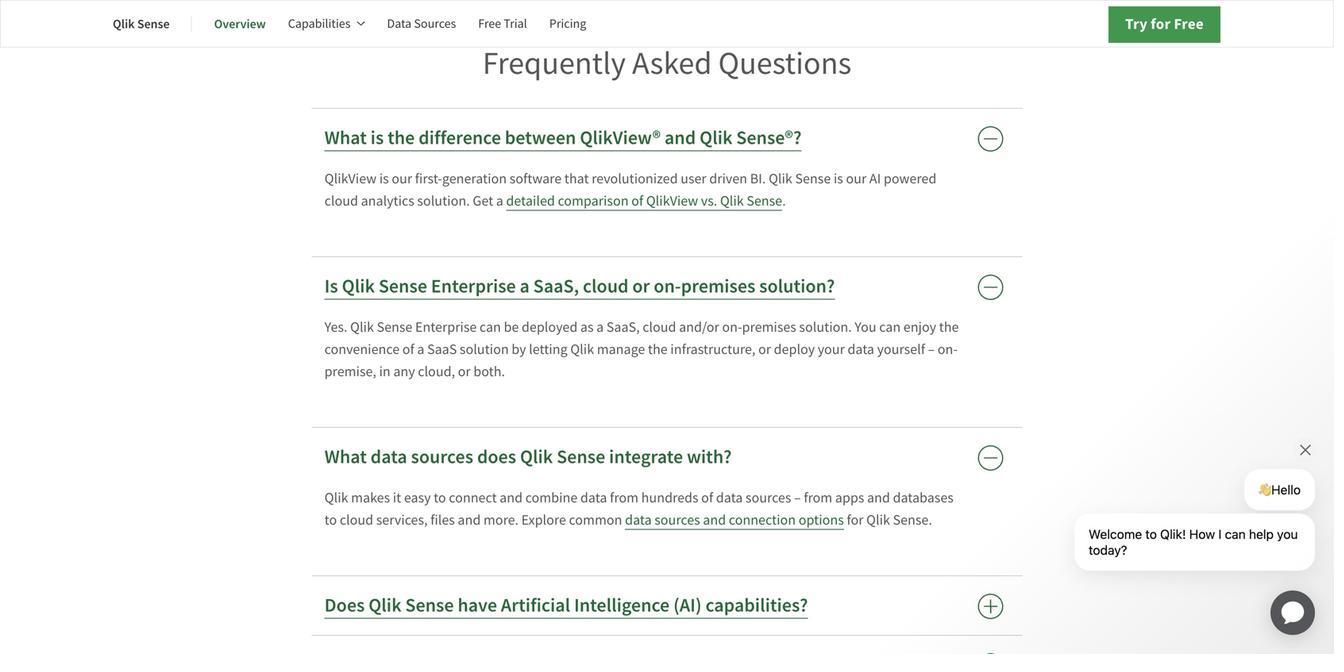 Task type: describe. For each thing, give the bounding box(es) containing it.
the inside dropdown button
[[388, 125, 415, 151]]

deploy
[[774, 340, 815, 359]]

0 vertical spatial of
[[632, 192, 644, 210]]

qlik sense link
[[113, 5, 170, 43]]

0 vertical spatial to
[[434, 489, 446, 507]]

cloud inside the yes. qlik sense enterprise can be deployed as a saas, cloud and/or on-premises solution. you can enjoy the convenience of a saas solution by letting qlik manage the infrastructure, or deploy your data yourself – on- premise, in any cloud, or both.
[[643, 318, 677, 336]]

sense.
[[893, 511, 933, 530]]

a right as
[[597, 318, 604, 336]]

it
[[393, 489, 401, 507]]

.
[[783, 192, 786, 210]]

qlikview®
[[580, 125, 661, 151]]

more.
[[484, 511, 519, 530]]

databases
[[893, 489, 954, 507]]

ai
[[870, 170, 881, 188]]

common
[[569, 511, 623, 530]]

infrastructure,
[[671, 340, 756, 359]]

get
[[473, 192, 494, 210]]

does
[[477, 445, 517, 470]]

1 our from the left
[[392, 170, 412, 188]]

qlik inside dropdown button
[[342, 274, 375, 299]]

options
[[799, 511, 844, 530]]

on- inside dropdown button
[[654, 274, 681, 299]]

first-
[[415, 170, 443, 188]]

does qlik sense have artificial intelligence (ai) capabilities? button
[[312, 577, 1023, 636]]

revolutionized
[[592, 170, 678, 188]]

cloud inside qlikview is our first-generation software that revolutionized user driven bi. qlik sense is our ai powered cloud analytics solution. get a
[[325, 192, 358, 210]]

yes. qlik sense enterprise can be deployed as a saas, cloud and/or on-premises solution. you can enjoy the convenience of a saas solution by letting qlik manage the infrastructure, or deploy your data yourself – on- premise, in any cloud, or both.
[[325, 318, 959, 381]]

1 can from the left
[[480, 318, 501, 336]]

detailed
[[506, 192, 555, 210]]

pricing
[[550, 15, 587, 32]]

qlikview inside qlikview is our first-generation software that revolutionized user driven bi. qlik sense is our ai powered cloud analytics solution. get a
[[325, 170, 377, 188]]

is for what
[[371, 125, 384, 151]]

letting
[[529, 340, 568, 359]]

qlik inside qlikview is our first-generation software that revolutionized user driven bi. qlik sense is our ai powered cloud analytics solution. get a
[[769, 170, 793, 188]]

sense inside the yes. qlik sense enterprise can be deployed as a saas, cloud and/or on-premises solution. you can enjoy the convenience of a saas solution by letting qlik manage the infrastructure, or deploy your data yourself – on- premise, in any cloud, or both.
[[377, 318, 413, 336]]

2 vertical spatial sources
[[655, 511, 701, 530]]

is
[[325, 274, 338, 299]]

qlik inside qlik makes it easy to connect and combine data from hundreds of data sources – from apps and databases to cloud services, files and more. explore common
[[325, 489, 348, 507]]

what for what data sources does qlik sense integrate with?
[[325, 445, 367, 470]]

capabilities
[[288, 15, 351, 32]]

integrate
[[609, 445, 683, 470]]

a inside qlikview is our first-generation software that revolutionized user driven bi. qlik sense is our ai powered cloud analytics solution. get a
[[496, 192, 504, 210]]

and up more.
[[500, 489, 523, 507]]

free trial
[[479, 15, 527, 32]]

premises inside dropdown button
[[681, 274, 756, 299]]

1 horizontal spatial qlikview
[[647, 192, 699, 210]]

connect
[[449, 489, 497, 507]]

and/or
[[679, 318, 720, 336]]

data
[[387, 15, 412, 32]]

trial
[[504, 15, 527, 32]]

frequently
[[483, 43, 626, 84]]

data sources link
[[387, 5, 456, 43]]

asked
[[632, 43, 712, 84]]

data inside the yes. qlik sense enterprise can be deployed as a saas, cloud and/or on-premises solution. you can enjoy the convenience of a saas solution by letting qlik manage the infrastructure, or deploy your data yourself – on- premise, in any cloud, or both.
[[848, 340, 875, 359]]

and right apps
[[868, 489, 891, 507]]

what for what is the difference between qlikview® and qlik sense®?
[[325, 125, 367, 151]]

1 vertical spatial to
[[325, 511, 337, 530]]

between
[[505, 125, 576, 151]]

sense inside dropdown button
[[379, 274, 427, 299]]

manage
[[597, 340, 645, 359]]

combine
[[526, 489, 578, 507]]

1 horizontal spatial free
[[1175, 14, 1205, 34]]

files
[[431, 511, 455, 530]]

cloud,
[[418, 363, 455, 381]]

apps
[[836, 489, 865, 507]]

hundreds
[[642, 489, 699, 507]]

overview link
[[214, 5, 266, 43]]

data sources and connection options link
[[625, 511, 844, 530]]

capabilities?
[[706, 594, 808, 619]]

2 vertical spatial on-
[[938, 340, 958, 359]]

pricing link
[[550, 5, 587, 43]]

premise,
[[325, 363, 377, 381]]

that
[[565, 170, 589, 188]]

sense inside menu bar
[[137, 15, 170, 32]]

both.
[[474, 363, 505, 381]]

intelligence
[[574, 594, 670, 619]]

driven
[[710, 170, 748, 188]]

analytics
[[361, 192, 415, 210]]

detailed comparison of qlikview vs. qlik sense .
[[506, 192, 786, 210]]

explore
[[522, 511, 566, 530]]

sources inside dropdown button
[[411, 445, 474, 470]]

or inside dropdown button
[[633, 274, 650, 299]]

sense®?
[[737, 125, 802, 151]]

qlik inside menu bar
[[113, 15, 135, 32]]

solution. inside qlikview is our first-generation software that revolutionized user driven bi. qlik sense is our ai powered cloud analytics solution. get a
[[417, 192, 470, 210]]

what data sources does qlik sense integrate with?
[[325, 445, 732, 470]]

saas, inside dropdown button
[[534, 274, 579, 299]]

is for qlikview
[[380, 170, 389, 188]]

data up common on the bottom of page
[[581, 489, 607, 507]]

try for free
[[1126, 14, 1205, 34]]

services,
[[376, 511, 428, 530]]

yes.
[[325, 318, 348, 336]]

data sources and connection options for qlik sense.
[[625, 511, 933, 530]]

comparison
[[558, 192, 629, 210]]

connection
[[729, 511, 796, 530]]

vs.
[[701, 192, 718, 210]]

makes
[[351, 489, 390, 507]]

data inside dropdown button
[[371, 445, 407, 470]]

solution. inside the yes. qlik sense enterprise can be deployed as a saas, cloud and/or on-premises solution. you can enjoy the convenience of a saas solution by letting qlik manage the infrastructure, or deploy your data yourself – on- premise, in any cloud, or both.
[[800, 318, 852, 336]]

of inside the yes. qlik sense enterprise can be deployed as a saas, cloud and/or on-premises solution. you can enjoy the convenience of a saas solution by letting qlik manage the infrastructure, or deploy your data yourself – on- premise, in any cloud, or both.
[[403, 340, 415, 359]]

try
[[1126, 14, 1148, 34]]

yourself
[[878, 340, 926, 359]]

solution?
[[760, 274, 835, 299]]

capabilities link
[[288, 5, 365, 43]]

by
[[512, 340, 526, 359]]

sources
[[414, 15, 456, 32]]

premises inside the yes. qlik sense enterprise can be deployed as a saas, cloud and/or on-premises solution. you can enjoy the convenience of a saas solution by letting qlik manage the infrastructure, or deploy your data yourself – on- premise, in any cloud, or both.
[[743, 318, 797, 336]]

1 from from the left
[[610, 489, 639, 507]]

data down hundreds
[[625, 511, 652, 530]]

qlikview is our first-generation software that revolutionized user driven bi. qlik sense is our ai powered cloud analytics solution. get a
[[325, 170, 937, 210]]



Task type: locate. For each thing, give the bounding box(es) containing it.
0 vertical spatial on-
[[654, 274, 681, 299]]

– inside the yes. qlik sense enterprise can be deployed as a saas, cloud and/or on-premises solution. you can enjoy the convenience of a saas solution by letting qlik manage the infrastructure, or deploy your data yourself – on- premise, in any cloud, or both.
[[929, 340, 935, 359]]

sources down hundreds
[[655, 511, 701, 530]]

to up the files
[[434, 489, 446, 507]]

can right you
[[880, 318, 901, 336]]

free right try
[[1175, 14, 1205, 34]]

2 vertical spatial the
[[648, 340, 668, 359]]

0 vertical spatial qlikview
[[325, 170, 377, 188]]

1 horizontal spatial to
[[434, 489, 446, 507]]

0 horizontal spatial for
[[847, 511, 864, 530]]

generation
[[443, 170, 507, 188]]

the right enjoy
[[940, 318, 959, 336]]

does
[[325, 594, 365, 619]]

enterprise inside dropdown button
[[431, 274, 516, 299]]

you
[[855, 318, 877, 336]]

of
[[632, 192, 644, 210], [403, 340, 415, 359], [702, 489, 714, 507]]

and up user
[[665, 125, 696, 151]]

0 vertical spatial the
[[388, 125, 415, 151]]

sense inside qlikview is our first-generation software that revolutionized user driven bi. qlik sense is our ai powered cloud analytics solution. get a
[[796, 170, 831, 188]]

have
[[458, 594, 497, 619]]

questions
[[719, 43, 852, 84]]

1 vertical spatial of
[[403, 340, 415, 359]]

saas
[[427, 340, 457, 359]]

1 horizontal spatial sources
[[655, 511, 701, 530]]

of down revolutionized
[[632, 192, 644, 210]]

enterprise for can
[[415, 318, 477, 336]]

qlikview
[[325, 170, 377, 188], [647, 192, 699, 210]]

0 horizontal spatial on-
[[654, 274, 681, 299]]

0 vertical spatial –
[[929, 340, 935, 359]]

solution
[[460, 340, 509, 359]]

in
[[379, 363, 391, 381]]

menu bar containing qlik sense
[[113, 5, 609, 43]]

1 horizontal spatial of
[[632, 192, 644, 210]]

cloud up as
[[583, 274, 629, 299]]

1 vertical spatial premises
[[743, 318, 797, 336]]

1 vertical spatial the
[[940, 318, 959, 336]]

1 horizontal spatial solution.
[[800, 318, 852, 336]]

2 can from the left
[[880, 318, 901, 336]]

saas, up deployed
[[534, 274, 579, 299]]

cloud inside dropdown button
[[583, 274, 629, 299]]

2 our from the left
[[847, 170, 867, 188]]

deployed
[[522, 318, 578, 336]]

what
[[325, 125, 367, 151], [325, 445, 367, 470]]

1 vertical spatial on-
[[723, 318, 743, 336]]

user
[[681, 170, 707, 188]]

is
[[371, 125, 384, 151], [380, 170, 389, 188], [834, 170, 844, 188]]

0 horizontal spatial to
[[325, 511, 337, 530]]

artificial
[[501, 594, 571, 619]]

on-
[[654, 274, 681, 299], [723, 318, 743, 336], [938, 340, 958, 359]]

data sources
[[387, 15, 456, 32]]

qlikview down user
[[647, 192, 699, 210]]

enterprise
[[431, 274, 516, 299], [415, 318, 477, 336]]

of inside qlik makes it easy to connect and combine data from hundreds of data sources – from apps and databases to cloud services, files and more. explore common
[[702, 489, 714, 507]]

0 horizontal spatial can
[[480, 318, 501, 336]]

1 vertical spatial enterprise
[[415, 318, 477, 336]]

data up it
[[371, 445, 407, 470]]

1 vertical spatial for
[[847, 511, 864, 530]]

the right the manage
[[648, 340, 668, 359]]

the left difference
[[388, 125, 415, 151]]

cloud left analytics
[[325, 192, 358, 210]]

software
[[510, 170, 562, 188]]

enterprise inside the yes. qlik sense enterprise can be deployed as a saas, cloud and/or on-premises solution. you can enjoy the convenience of a saas solution by letting qlik manage the infrastructure, or deploy your data yourself – on- premise, in any cloud, or both.
[[415, 318, 477, 336]]

can left be
[[480, 318, 501, 336]]

any
[[394, 363, 415, 381]]

1 horizontal spatial –
[[929, 340, 935, 359]]

can
[[480, 318, 501, 336], [880, 318, 901, 336]]

what up analytics
[[325, 125, 367, 151]]

of up data sources and connection options link
[[702, 489, 714, 507]]

– inside qlik makes it easy to connect and combine data from hundreds of data sources – from apps and databases to cloud services, files and more. explore common
[[795, 489, 801, 507]]

saas, inside the yes. qlik sense enterprise can be deployed as a saas, cloud and/or on-premises solution. you can enjoy the convenience of a saas solution by letting qlik manage the infrastructure, or deploy your data yourself – on- premise, in any cloud, or both.
[[607, 318, 640, 336]]

what up makes on the bottom of the page
[[325, 445, 367, 470]]

bi.
[[751, 170, 766, 188]]

1 vertical spatial qlikview
[[647, 192, 699, 210]]

2 horizontal spatial or
[[759, 340, 772, 359]]

saas,
[[534, 274, 579, 299], [607, 318, 640, 336]]

for right try
[[1151, 14, 1171, 34]]

– up data sources and connection options for qlik sense. in the bottom of the page
[[795, 489, 801, 507]]

1 vertical spatial what
[[325, 445, 367, 470]]

a right get
[[496, 192, 504, 210]]

–
[[929, 340, 935, 359], [795, 489, 801, 507]]

sources inside qlik makes it easy to connect and combine data from hundreds of data sources – from apps and databases to cloud services, files and more. explore common
[[746, 489, 792, 507]]

data up data sources and connection options link
[[717, 489, 743, 507]]

cloud left the and/or
[[643, 318, 677, 336]]

overview
[[214, 15, 266, 32]]

data down you
[[848, 340, 875, 359]]

solution. up your
[[800, 318, 852, 336]]

0 horizontal spatial qlikview
[[325, 170, 377, 188]]

solution. down first-
[[417, 192, 470, 210]]

free trial link
[[479, 5, 527, 43]]

1 vertical spatial sources
[[746, 489, 792, 507]]

solution.
[[417, 192, 470, 210], [800, 318, 852, 336]]

is qlik sense enterprise a saas, cloud or on-premises solution?
[[325, 274, 835, 299]]

1 horizontal spatial our
[[847, 170, 867, 188]]

from up the options at the right bottom of the page
[[804, 489, 833, 507]]

(ai)
[[674, 594, 702, 619]]

1 horizontal spatial the
[[648, 340, 668, 359]]

or
[[633, 274, 650, 299], [759, 340, 772, 359], [458, 363, 471, 381]]

enterprise for a
[[431, 274, 516, 299]]

premises
[[681, 274, 756, 299], [743, 318, 797, 336]]

is qlik sense enterprise a saas, cloud or on-premises solution? button
[[312, 257, 1023, 316]]

saas, up the manage
[[607, 318, 640, 336]]

premises up deploy
[[743, 318, 797, 336]]

sources
[[411, 445, 474, 470], [746, 489, 792, 507], [655, 511, 701, 530]]

is inside dropdown button
[[371, 125, 384, 151]]

0 horizontal spatial free
[[479, 15, 501, 32]]

1 vertical spatial solution.
[[800, 318, 852, 336]]

1 horizontal spatial saas,
[[607, 318, 640, 336]]

our up analytics
[[392, 170, 412, 188]]

for down apps
[[847, 511, 864, 530]]

0 horizontal spatial sources
[[411, 445, 474, 470]]

0 horizontal spatial or
[[458, 363, 471, 381]]

sources up connection
[[746, 489, 792, 507]]

0 vertical spatial solution.
[[417, 192, 470, 210]]

cloud inside qlik makes it easy to connect and combine data from hundreds of data sources – from apps and databases to cloud services, files and more. explore common
[[340, 511, 374, 530]]

our left ai
[[847, 170, 867, 188]]

sources up easy
[[411, 445, 474, 470]]

or up the yes. qlik sense enterprise can be deployed as a saas, cloud and/or on-premises solution. you can enjoy the convenience of a saas solution by letting qlik manage the infrastructure, or deploy your data yourself – on- premise, in any cloud, or both.
[[633, 274, 650, 299]]

from up common on the bottom of page
[[610, 489, 639, 507]]

and down connect
[[458, 511, 481, 530]]

free left 'trial'
[[479, 15, 501, 32]]

as
[[581, 318, 594, 336]]

2 from from the left
[[804, 489, 833, 507]]

with?
[[687, 445, 732, 470]]

0 horizontal spatial –
[[795, 489, 801, 507]]

detailed comparison of qlikview vs. qlik sense link
[[506, 192, 783, 211]]

a inside dropdown button
[[520, 274, 530, 299]]

on- right 'yourself'
[[938, 340, 958, 359]]

enterprise up be
[[431, 274, 516, 299]]

try for free link
[[1109, 6, 1221, 43]]

powered
[[884, 170, 937, 188]]

0 vertical spatial saas,
[[534, 274, 579, 299]]

0 horizontal spatial solution.
[[417, 192, 470, 210]]

application
[[1252, 572, 1335, 655]]

does qlik sense have artificial intelligence (ai) capabilities?
[[325, 594, 808, 619]]

the
[[388, 125, 415, 151], [940, 318, 959, 336], [648, 340, 668, 359]]

2 vertical spatial of
[[702, 489, 714, 507]]

be
[[504, 318, 519, 336]]

difference
[[419, 125, 501, 151]]

1 horizontal spatial on-
[[723, 318, 743, 336]]

qlikview up analytics
[[325, 170, 377, 188]]

what is the difference between qlikview® and qlik sense®? button
[[312, 109, 1023, 168]]

what data sources does qlik sense integrate with? button
[[312, 428, 1023, 487]]

1 horizontal spatial or
[[633, 274, 650, 299]]

– down enjoy
[[929, 340, 935, 359]]

1 horizontal spatial from
[[804, 489, 833, 507]]

on- up infrastructure,
[[723, 318, 743, 336]]

and left connection
[[703, 511, 726, 530]]

1 what from the top
[[325, 125, 367, 151]]

0 vertical spatial or
[[633, 274, 650, 299]]

2 what from the top
[[325, 445, 367, 470]]

enjoy
[[904, 318, 937, 336]]

or left deploy
[[759, 340, 772, 359]]

0 horizontal spatial saas,
[[534, 274, 579, 299]]

our
[[392, 170, 412, 188], [847, 170, 867, 188]]

your
[[818, 340, 845, 359]]

1 horizontal spatial for
[[1151, 14, 1171, 34]]

and inside dropdown button
[[665, 125, 696, 151]]

on- up the and/or
[[654, 274, 681, 299]]

cloud down makes on the bottom of the page
[[340, 511, 374, 530]]

1 vertical spatial saas,
[[607, 318, 640, 336]]

0 vertical spatial enterprise
[[431, 274, 516, 299]]

0 horizontal spatial from
[[610, 489, 639, 507]]

2 horizontal spatial the
[[940, 318, 959, 336]]

2 horizontal spatial on-
[[938, 340, 958, 359]]

0 horizontal spatial of
[[403, 340, 415, 359]]

of up any
[[403, 340, 415, 359]]

premises up the and/or
[[681, 274, 756, 299]]

free
[[1175, 14, 1205, 34], [479, 15, 501, 32]]

0 vertical spatial for
[[1151, 14, 1171, 34]]

easy
[[404, 489, 431, 507]]

frequently asked questions
[[483, 43, 852, 84]]

what is the difference between qlikview® and qlik sense®?
[[325, 125, 802, 151]]

2 vertical spatial or
[[458, 363, 471, 381]]

convenience
[[325, 340, 400, 359]]

from
[[610, 489, 639, 507], [804, 489, 833, 507]]

to left services,
[[325, 511, 337, 530]]

0 horizontal spatial our
[[392, 170, 412, 188]]

enterprise up 'saas'
[[415, 318, 477, 336]]

1 horizontal spatial can
[[880, 318, 901, 336]]

a left 'saas'
[[417, 340, 425, 359]]

0 horizontal spatial the
[[388, 125, 415, 151]]

menu bar
[[113, 5, 609, 43]]

and
[[665, 125, 696, 151], [500, 489, 523, 507], [868, 489, 891, 507], [458, 511, 481, 530], [703, 511, 726, 530]]

0 vertical spatial sources
[[411, 445, 474, 470]]

0 vertical spatial what
[[325, 125, 367, 151]]

1 vertical spatial or
[[759, 340, 772, 359]]

2 horizontal spatial sources
[[746, 489, 792, 507]]

or left both.
[[458, 363, 471, 381]]

qlik sense
[[113, 15, 170, 32]]

1 vertical spatial –
[[795, 489, 801, 507]]

a up deployed
[[520, 274, 530, 299]]

2 horizontal spatial of
[[702, 489, 714, 507]]

0 vertical spatial premises
[[681, 274, 756, 299]]



Task type: vqa. For each thing, say whether or not it's contained in the screenshot.
the bottom QlikView
yes



